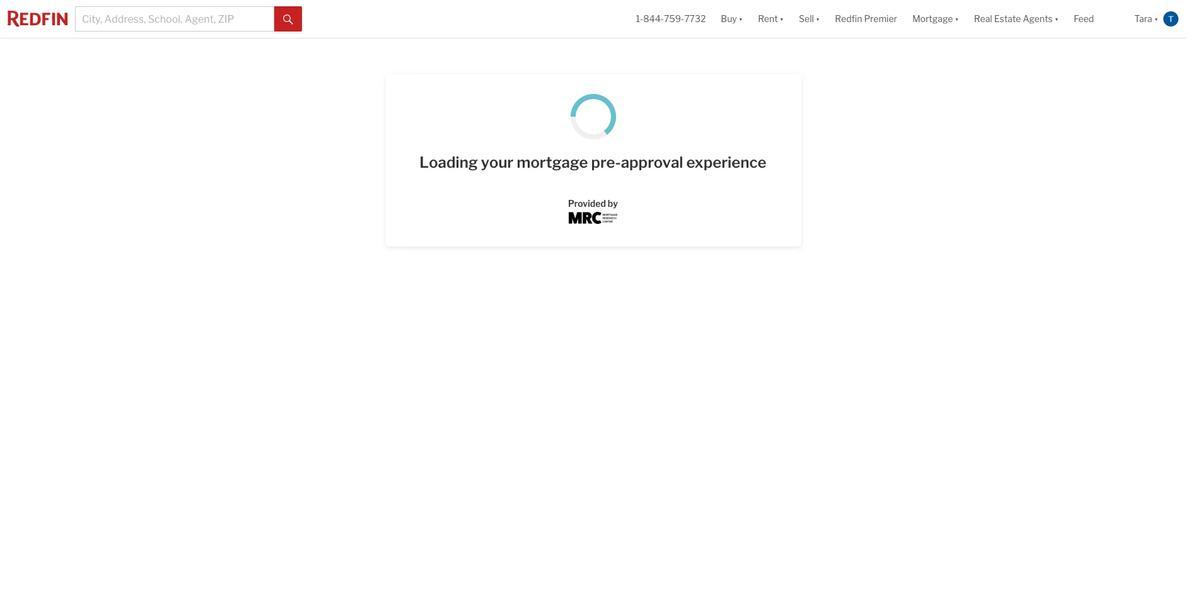 Task type: locate. For each thing, give the bounding box(es) containing it.
buy
[[721, 13, 737, 24]]

mortgage ▾
[[913, 13, 959, 24]]

approval
[[621, 153, 684, 172]]

user photo image
[[1164, 11, 1179, 26]]

feed button
[[1067, 0, 1127, 38]]

▾ inside sell ▾ dropdown button
[[816, 13, 820, 24]]

tara
[[1135, 13, 1153, 24]]

▾ right mortgage
[[955, 13, 959, 24]]

sell ▾ button
[[799, 0, 820, 38]]

▾ inside rent ▾ dropdown button
[[780, 13, 784, 24]]

3 ▾ from the left
[[816, 13, 820, 24]]

▾ inside mortgage ▾ dropdown button
[[955, 13, 959, 24]]

4 ▾ from the left
[[955, 13, 959, 24]]

real estate agents ▾
[[975, 13, 1059, 24]]

1 ▾ from the left
[[739, 13, 743, 24]]

tara ▾
[[1135, 13, 1159, 24]]

▾ right tara
[[1155, 13, 1159, 24]]

6 ▾ from the left
[[1155, 13, 1159, 24]]

▾ right "buy"
[[739, 13, 743, 24]]

▾ right agents
[[1055, 13, 1059, 24]]

rent ▾ button
[[758, 0, 784, 38]]

sell ▾ button
[[792, 0, 828, 38]]

estate
[[995, 13, 1021, 24]]

1-844-759-7732
[[636, 13, 706, 24]]

▾ for sell ▾
[[816, 13, 820, 24]]

▾ for tara ▾
[[1155, 13, 1159, 24]]

▾ right sell
[[816, 13, 820, 24]]

submit search image
[[283, 14, 293, 24]]

experience
[[687, 153, 767, 172]]

provided by
[[568, 198, 618, 209]]

rent
[[758, 13, 778, 24]]

loading
[[420, 153, 478, 172]]

2 ▾ from the left
[[780, 13, 784, 24]]

▾ inside buy ▾ dropdown button
[[739, 13, 743, 24]]

sell ▾
[[799, 13, 820, 24]]

▾
[[739, 13, 743, 24], [780, 13, 784, 24], [816, 13, 820, 24], [955, 13, 959, 24], [1055, 13, 1059, 24], [1155, 13, 1159, 24]]

mortgage
[[517, 153, 588, 172]]

5 ▾ from the left
[[1055, 13, 1059, 24]]

▾ right the rent
[[780, 13, 784, 24]]



Task type: vqa. For each thing, say whether or not it's contained in the screenshot.
submit search "icon"
yes



Task type: describe. For each thing, give the bounding box(es) containing it.
loading your mortgage pre-approval experience
[[420, 153, 767, 172]]

real estate agents ▾ button
[[967, 0, 1067, 38]]

feed
[[1074, 13, 1095, 24]]

1-
[[636, 13, 644, 24]]

▾ inside real estate agents ▾ link
[[1055, 13, 1059, 24]]

pre-
[[591, 153, 621, 172]]

redfin premier
[[836, 13, 898, 24]]

759-
[[664, 13, 685, 24]]

rent ▾ button
[[751, 0, 792, 38]]

premier
[[865, 13, 898, 24]]

redfin
[[836, 13, 863, 24]]

buy ▾ button
[[721, 0, 743, 38]]

▾ for mortgage ▾
[[955, 13, 959, 24]]

1-844-759-7732 link
[[636, 13, 706, 24]]

City, Address, School, Agent, ZIP search field
[[75, 6, 274, 32]]

real
[[975, 13, 993, 24]]

provided
[[568, 198, 606, 209]]

mortgage ▾ button
[[913, 0, 959, 38]]

by
[[608, 198, 618, 209]]

buy ▾ button
[[714, 0, 751, 38]]

buy ▾
[[721, 13, 743, 24]]

mortgage research center image
[[569, 212, 618, 224]]

real estate agents ▾ link
[[975, 0, 1059, 38]]

7732
[[685, 13, 706, 24]]

agents
[[1023, 13, 1053, 24]]

your
[[481, 153, 514, 172]]

redfin premier button
[[828, 0, 905, 38]]

rent ▾
[[758, 13, 784, 24]]

▾ for rent ▾
[[780, 13, 784, 24]]

mortgage ▾ button
[[905, 0, 967, 38]]

844-
[[644, 13, 664, 24]]

mortgage
[[913, 13, 953, 24]]

▾ for buy ▾
[[739, 13, 743, 24]]

sell
[[799, 13, 814, 24]]



